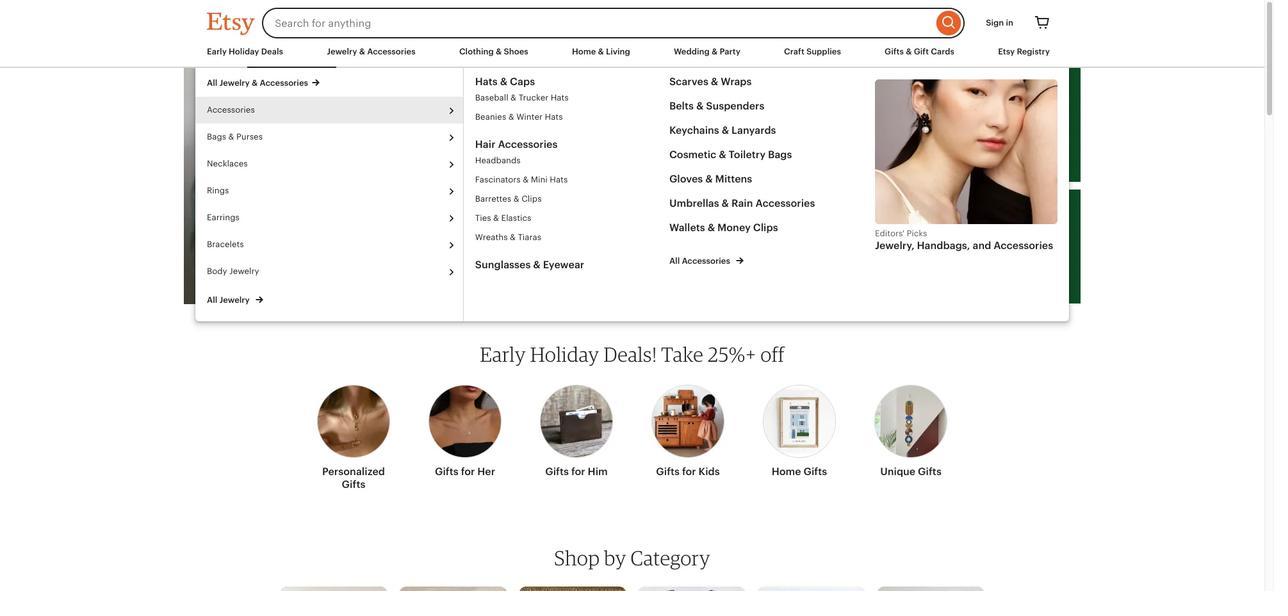 Task type: describe. For each thing, give the bounding box(es) containing it.
& for clothing & shoes
[[496, 47, 502, 56]]

gloves & mittens
[[669, 173, 752, 185]]

baseball & trucker hats link
[[475, 88, 669, 108]]

home for home gifts
[[772, 466, 801, 478]]

gifts
[[1023, 216, 1055, 233]]

tiaras
[[518, 233, 541, 242]]

scarves & wraps
[[669, 76, 752, 88]]

handbags,
[[917, 240, 970, 252]]

earrings
[[207, 213, 240, 222]]

gift
[[914, 47, 929, 56]]

by
[[604, 546, 626, 570]]

early for early holiday deals! take 25%+ off
[[480, 342, 526, 366]]

accessories inside menu bar
[[367, 47, 416, 56]]

keychains & lanyards link
[[669, 124, 864, 137]]

keychains & lanyards
[[669, 124, 776, 136]]

ties & elastics
[[475, 213, 531, 223]]

him
[[588, 466, 608, 478]]

wedding & party menu item
[[674, 47, 741, 56]]

hats up baseball
[[475, 76, 498, 88]]

cosmetic
[[669, 149, 716, 161]]

gifts & gift cards menu item
[[885, 47, 955, 56]]

wallets
[[669, 222, 705, 234]]

a collection of multi-colored dog leashes with rose gold latches, which can be customized with a pet name. image
[[725, 190, 903, 304]]

& for hats & caps
[[500, 76, 508, 88]]

up
[[929, 240, 947, 258]]

in
[[1006, 18, 1014, 27]]

& for bags & purses
[[228, 132, 234, 142]]

all for all jewelry
[[207, 295, 217, 305]]

belts & suspenders
[[669, 100, 765, 112]]

personalized gifts link
[[317, 377, 390, 497]]

kids
[[699, 466, 720, 478]]

accessories down gloves & mittens 'link'
[[756, 197, 815, 209]]

editors'
[[875, 229, 905, 239]]

brighten
[[925, 94, 987, 112]]

sunglasses & eyewear link
[[475, 259, 669, 272]]

all jewelry link
[[195, 285, 463, 314]]

beanies & winter hats
[[475, 112, 563, 122]]

none search field inside 'sign in' banner
[[262, 8, 965, 38]]

menu containing all jewelry & accessories
[[195, 72, 463, 314]]

sign
[[986, 18, 1004, 27]]

headbands link
[[475, 151, 669, 170]]

her
[[477, 466, 495, 478]]

for for gifts for kids
[[682, 466, 696, 478]]

fascinators & mini hats link
[[475, 170, 669, 190]]

rings menu item
[[195, 177, 463, 204]]

sunglasses
[[475, 259, 531, 271]]

wedding & party
[[674, 47, 741, 56]]

early holiday deals link
[[207, 46, 283, 58]]

wreaths
[[475, 233, 508, 242]]

purses
[[236, 132, 263, 142]]

body jewelry menu item
[[195, 258, 463, 285]]

bracelets
[[207, 240, 244, 249]]

spirits
[[991, 94, 1034, 112]]

barrettes & clips
[[475, 194, 542, 204]]

earrings menu item
[[195, 204, 463, 231]]

& for barrettes & clips
[[514, 194, 519, 204]]

jewelry for all jewelry & accessories
[[219, 78, 250, 88]]

home & living
[[572, 47, 630, 56]]

umbrellas
[[669, 197, 719, 209]]

suspenders
[[706, 100, 765, 112]]

home gifts link
[[763, 377, 836, 484]]

body
[[207, 267, 227, 276]]

hats for beanies & winter hats
[[545, 112, 563, 122]]

unique
[[880, 466, 916, 478]]

gifts for kids link
[[652, 377, 725, 484]]

cosmetic & toiletry bags link
[[669, 149, 864, 161]]

sign in
[[986, 18, 1014, 27]]

home & living menu item
[[572, 47, 630, 56]]

& for jewelry & accessories
[[359, 47, 365, 56]]

& for home & living
[[598, 47, 604, 56]]

all jewelry & accessories link
[[207, 72, 463, 89]]

clothing & shoes
[[459, 47, 528, 56]]

early for early holiday deals
[[207, 47, 227, 56]]

holiday for deals!
[[530, 342, 599, 366]]

etsy registry
[[998, 47, 1050, 56]]

editors' picks jewelry, handbags, and accessories
[[875, 229, 1053, 252]]

to
[[951, 240, 966, 258]]

elastics
[[501, 213, 531, 223]]

craft supplies
[[784, 47, 841, 56]]

hats for baseball & trucker hats
[[551, 93, 569, 103]]

& for baseball & trucker hats
[[511, 93, 516, 103]]

shoes
[[504, 47, 528, 56]]

a festive scene featuring a candle shown with a holiday message and colorfully illustrated trees on its label. image
[[725, 68, 903, 182]]

& for wedding & party
[[712, 47, 718, 56]]

wedding & party link
[[674, 46, 741, 58]]

bags & purses menu item
[[195, 124, 463, 151]]

cosmetic & toiletry bags
[[669, 149, 792, 161]]

ties
[[475, 213, 491, 223]]

for for gifts for her
[[461, 466, 475, 478]]

holiday for deals
[[229, 47, 259, 56]]

personalized gifts
[[929, 216, 1055, 233]]

& down early holiday deals link
[[252, 78, 258, 88]]

belts
[[669, 100, 694, 112]]

& for scarves & wraps
[[711, 76, 718, 88]]

mittens
[[715, 173, 752, 185]]

all accessories link
[[669, 246, 864, 267]]

baseball & trucker hats
[[475, 93, 569, 103]]

early holiday deals! take 25%+ off
[[480, 342, 785, 366]]

bags & purses
[[207, 132, 263, 142]]

registry
[[1017, 47, 1050, 56]]

jewelry inside menu bar
[[327, 47, 357, 56]]

winter
[[517, 112, 543, 122]]

umbrellas & rain accessories
[[669, 197, 815, 209]]

beanies
[[475, 112, 506, 122]]

gifts & gift cards link
[[885, 46, 955, 58]]

take
[[661, 342, 704, 366]]



Task type: locate. For each thing, give the bounding box(es) containing it.
home inside "link"
[[772, 466, 801, 478]]

bracelets menu item
[[195, 231, 463, 258]]

wallets & money clips
[[669, 222, 778, 234]]

jewelry right body
[[229, 267, 259, 276]]

0 horizontal spatial clips
[[522, 194, 542, 204]]

25%+ off
[[474, 169, 630, 207]]

accessories inside editors' picks jewelry, handbags, and accessories
[[994, 240, 1053, 252]]

eyewear
[[543, 259, 584, 271]]

personalized for gifts
[[929, 216, 1019, 233]]

& for wreaths & tiaras
[[510, 233, 516, 242]]

fascinators & mini hats
[[475, 175, 568, 185]]

sunglasses & eyewear
[[475, 259, 584, 271]]

baseball
[[475, 93, 508, 103]]

menu
[[195, 72, 463, 314]]

home gifts
[[772, 466, 827, 478]]

barrettes
[[475, 194, 511, 204]]

& for keychains & lanyards
[[722, 124, 729, 136]]

& up the elastics at left top
[[514, 194, 519, 204]]

home
[[572, 47, 596, 56], [772, 466, 801, 478]]

2 vertical spatial early
[[480, 342, 526, 366]]

gifts for her link
[[429, 377, 502, 484]]

gifts for kids
[[656, 466, 720, 478]]

1 vertical spatial bags
[[768, 149, 792, 161]]

& left gift at right
[[906, 47, 912, 56]]

all jewelry & accessories
[[207, 78, 308, 88]]

Search for anything text field
[[262, 8, 934, 38]]

1 vertical spatial personalized
[[322, 466, 385, 478]]

hats right the winter on the top of the page
[[545, 112, 563, 122]]

jewelry,
[[875, 240, 915, 252]]

25%+
[[708, 342, 756, 366]]

etsy registry link
[[998, 46, 1050, 58]]

necklaces
[[207, 159, 248, 168]]

all down body
[[207, 295, 217, 305]]

hats
[[475, 76, 498, 88], [551, 93, 569, 103], [545, 112, 563, 122], [550, 175, 568, 185]]

& for gloves & mittens
[[705, 173, 713, 185]]

up to 30% off!
[[929, 237, 1047, 259]]

bags up necklaces
[[207, 132, 226, 142]]

all down wallets
[[669, 256, 680, 266]]

1 horizontal spatial home
[[772, 466, 801, 478]]

for for gifts for him
[[571, 466, 585, 478]]

& right ties
[[493, 213, 499, 223]]

craft supplies link
[[784, 46, 841, 58]]

gifts for him
[[545, 466, 608, 478]]

jewelry & accessories menu item
[[327, 47, 416, 56]]

& left the living
[[598, 47, 604, 56]]

etsy
[[998, 47, 1015, 56]]

gifts inside personalized gifts
[[342, 479, 365, 491]]

menu bar containing early holiday deals
[[207, 46, 1058, 68]]

& for beanies & winter hats
[[509, 112, 514, 122]]

early for early holiday deals are here!
[[474, 115, 521, 138]]

wreaths & tiaras
[[475, 233, 541, 242]]

& for wallets & money clips
[[708, 222, 715, 234]]

for inside brighten spirits for under $20!
[[1038, 94, 1058, 112]]

and
[[973, 240, 991, 252]]

for right spirits
[[1038, 94, 1058, 112]]

& right gloves
[[705, 173, 713, 185]]

necklaces menu item
[[195, 151, 463, 177]]

rain
[[732, 197, 753, 209]]

& left tiaras
[[510, 233, 516, 242]]

deals are here!
[[474, 138, 628, 161]]

& left eyewear
[[533, 259, 541, 271]]

& left shoes
[[496, 47, 502, 56]]

under $20!
[[925, 115, 1026, 137]]

& left purses
[[228, 132, 234, 142]]

&
[[359, 47, 365, 56], [496, 47, 502, 56], [598, 47, 604, 56], [712, 47, 718, 56], [906, 47, 912, 56], [500, 76, 508, 88], [711, 76, 718, 88], [252, 78, 258, 88], [511, 93, 516, 103], [696, 100, 704, 112], [509, 112, 514, 122], [722, 124, 729, 136], [228, 132, 234, 142], [719, 149, 726, 161], [705, 173, 713, 185], [523, 175, 529, 185], [514, 194, 519, 204], [722, 197, 729, 209], [493, 213, 499, 223], [708, 222, 715, 234], [510, 233, 516, 242], [533, 259, 541, 271]]

1 vertical spatial all
[[669, 256, 680, 266]]

toiletry
[[729, 149, 766, 161]]

lanyards
[[732, 124, 776, 136]]

off
[[761, 342, 785, 366]]

1 horizontal spatial personalized
[[929, 216, 1019, 233]]

30% off!
[[970, 237, 1047, 259]]

picks
[[907, 229, 927, 239]]

jewelry for body jewelry
[[229, 267, 259, 276]]

craft supplies menu item
[[784, 47, 841, 56]]

hats right mini
[[550, 175, 568, 185]]

wedding
[[674, 47, 710, 56]]

& up all jewelry & accessories link
[[359, 47, 365, 56]]

party
[[720, 47, 741, 56]]

holiday for deals are here!
[[526, 115, 599, 138]]

unique gifts link
[[874, 377, 948, 484]]

clips down umbrellas & rain accessories link at the right top
[[753, 222, 778, 234]]

jewelry down early holiday deals link
[[219, 78, 250, 88]]

unique gifts
[[880, 466, 942, 478]]

accessories down gifts
[[994, 240, 1053, 252]]

all down early holiday deals link
[[207, 78, 217, 88]]

cards
[[931, 47, 955, 56]]

gloves
[[669, 173, 703, 185]]

0 vertical spatial early
[[207, 47, 227, 56]]

gifts for her
[[435, 466, 495, 478]]

jewelry for all jewelry
[[219, 295, 250, 305]]

accessories down wallets & money clips at the right top of the page
[[682, 256, 730, 266]]

umbrellas & rain accessories link
[[669, 197, 864, 210]]

hair
[[475, 138, 496, 151]]

hats down hats & caps link
[[551, 93, 569, 103]]

& for sunglasses & eyewear
[[533, 259, 541, 271]]

bags inside menu item
[[207, 132, 226, 142]]

& right belts
[[696, 100, 704, 112]]

craft
[[784, 47, 805, 56]]

0 vertical spatial clips
[[522, 194, 542, 204]]

accessories down deals
[[260, 78, 308, 88]]

category
[[631, 546, 711, 570]]

holiday inside early holiday deals are here!
[[526, 115, 599, 138]]

caps
[[510, 76, 535, 88]]

jewelry up all jewelry & accessories link
[[327, 47, 357, 56]]

menu bar
[[207, 46, 1058, 68]]

for left him
[[571, 466, 585, 478]]

clips down mini
[[522, 194, 542, 204]]

ties & elastics link
[[475, 209, 669, 228]]

personalized for gifts
[[322, 466, 385, 478]]

sign in button
[[976, 11, 1023, 35]]

& for gifts & gift cards
[[906, 47, 912, 56]]

1 vertical spatial home
[[772, 466, 801, 478]]

clothing
[[459, 47, 494, 56]]

& left the winter on the top of the page
[[509, 112, 514, 122]]

& left money
[[708, 222, 715, 234]]

clips
[[522, 194, 542, 204], [753, 222, 778, 234]]

1 vertical spatial clips
[[753, 222, 778, 234]]

for left kids
[[682, 466, 696, 478]]

accessories menu item
[[195, 97, 463, 124]]

& for ties & elastics
[[493, 213, 499, 223]]

0 horizontal spatial home
[[572, 47, 596, 56]]

wraps
[[721, 76, 752, 88]]

2 vertical spatial all
[[207, 295, 217, 305]]

2 vertical spatial holiday
[[530, 342, 599, 366]]

accessories inside "menu item"
[[207, 105, 255, 115]]

& for belts & suspenders
[[696, 100, 704, 112]]

all jewelry
[[207, 295, 252, 305]]

early inside early holiday deals are here!
[[474, 115, 521, 138]]

keychains
[[669, 124, 719, 136]]

clothing & shoes menu item
[[459, 47, 528, 56]]

bags
[[207, 132, 226, 142], [768, 149, 792, 161]]

& down hats & caps
[[511, 93, 516, 103]]

& left party
[[712, 47, 718, 56]]

& left wraps at the right of the page
[[711, 76, 718, 88]]

accessories up bags & purses
[[207, 105, 255, 115]]

0 vertical spatial personalized
[[929, 216, 1019, 233]]

scarves
[[669, 76, 708, 88]]

home for home & living
[[572, 47, 596, 56]]

living
[[606, 47, 630, 56]]

0 horizontal spatial bags
[[207, 132, 226, 142]]

scarves & wraps link
[[669, 76, 864, 88]]

fascinators
[[475, 175, 521, 185]]

accessories down the winter on the top of the page
[[498, 138, 558, 151]]

0 vertical spatial all
[[207, 78, 217, 88]]

& left mini
[[523, 175, 529, 185]]

None search field
[[262, 8, 965, 38]]

1 horizontal spatial bags
[[768, 149, 792, 161]]

shop by category
[[554, 546, 711, 570]]

home inside menu bar
[[572, 47, 596, 56]]

1 vertical spatial holiday
[[526, 115, 599, 138]]

0 horizontal spatial personalized
[[322, 466, 385, 478]]

& for umbrellas & rain accessories
[[722, 197, 729, 209]]

& for fascinators & mini hats
[[523, 175, 529, 185]]

all for all jewelry & accessories
[[207, 78, 217, 88]]

accessories up all jewelry & accessories link
[[367, 47, 416, 56]]

deals
[[261, 47, 283, 56]]

1 horizontal spatial clips
[[753, 222, 778, 234]]

0 vertical spatial bags
[[207, 132, 226, 142]]

hair accessories link
[[475, 138, 669, 151]]

0 vertical spatial home
[[572, 47, 596, 56]]

bags down keychains & lanyards link
[[768, 149, 792, 161]]

a personalized ornament commemorating a child's first holiday featuring ornate lettering and subtle patterns. image
[[184, 68, 451, 304]]

jewelry inside menu item
[[229, 267, 259, 276]]

jewelry down body jewelry
[[219, 295, 250, 305]]

wreaths & tiaras link
[[475, 228, 669, 247]]

1 vertical spatial early
[[474, 115, 521, 138]]

hair accessories
[[475, 138, 558, 151]]

& left rain
[[722, 197, 729, 209]]

hats for fascinators & mini hats
[[550, 175, 568, 185]]

& up cosmetic & toiletry bags
[[722, 124, 729, 136]]

& down keychains & lanyards
[[719, 149, 726, 161]]

& left caps
[[500, 76, 508, 88]]

0 vertical spatial holiday
[[229, 47, 259, 56]]

& for cosmetic & toiletry bags
[[719, 149, 726, 161]]

& inside menu item
[[228, 132, 234, 142]]

jewelry
[[327, 47, 357, 56], [219, 78, 250, 88], [229, 267, 259, 276], [219, 295, 250, 305]]

for left her
[[461, 466, 475, 478]]

all for all accessories
[[669, 256, 680, 266]]

belts & suspenders link
[[669, 100, 864, 113]]

& inside 'link'
[[705, 173, 713, 185]]

supplies
[[807, 47, 841, 56]]

sign in banner
[[184, 0, 1081, 46]]

hats & caps
[[475, 76, 535, 88]]

rings
[[207, 186, 229, 195]]



Task type: vqa. For each thing, say whether or not it's contained in the screenshot.
accessories within the menu item
yes



